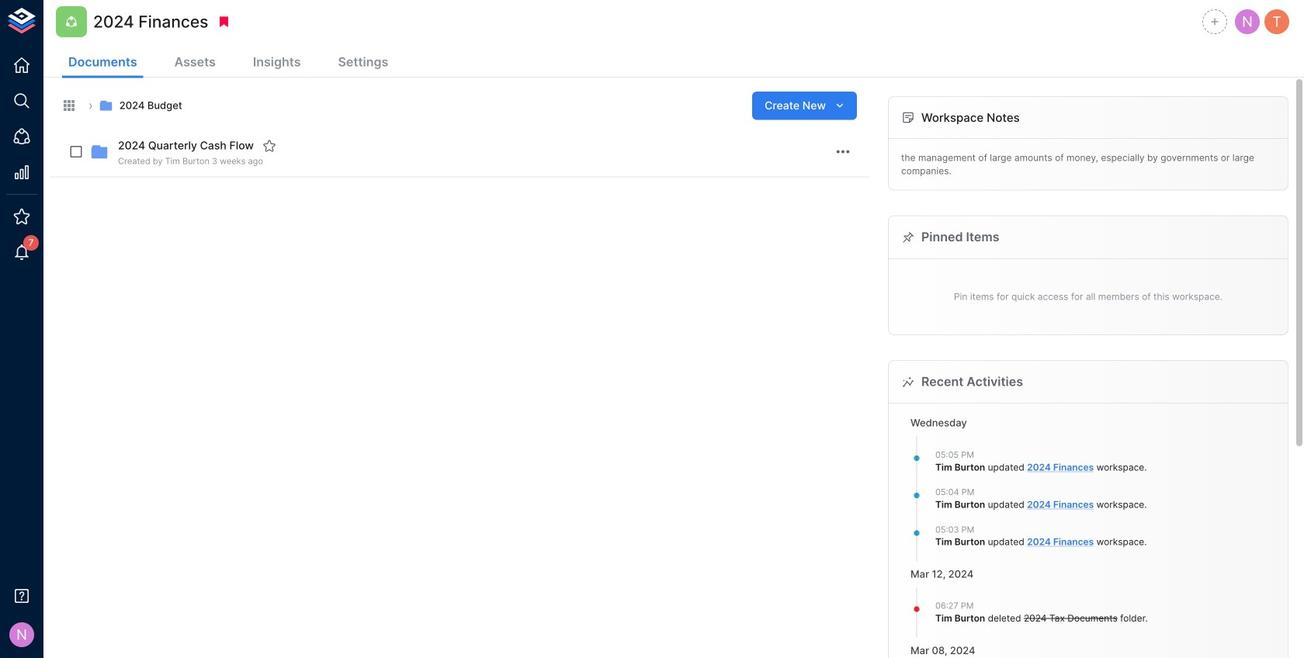 Task type: locate. For each thing, give the bounding box(es) containing it.
favorite image
[[262, 139, 276, 153]]



Task type: vqa. For each thing, say whether or not it's contained in the screenshot.
'Search Assets...' text box
no



Task type: describe. For each thing, give the bounding box(es) containing it.
remove bookmark image
[[217, 15, 231, 29]]



